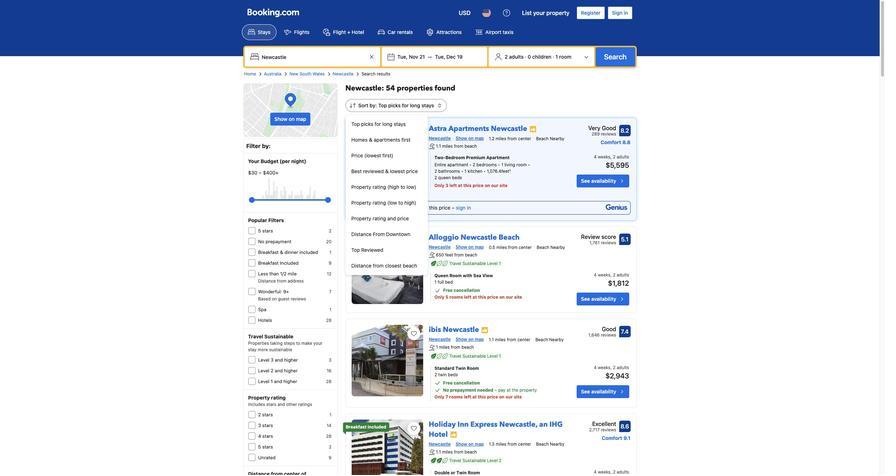 Task type: vqa. For each thing, say whether or not it's contained in the screenshot.


Task type: describe. For each thing, give the bounding box(es) containing it.
, for $1,812
[[611, 273, 612, 278]]

(low
[[388, 200, 397, 206]]

sustainable for 1 miles from beach
[[463, 354, 486, 359]]

only for only 7 rooms left at this price on our site
[[435, 394, 445, 400]]

map inside button
[[296, 116, 307, 122]]

comfort for astra apartments newcastle
[[601, 139, 622, 145]]

best
[[352, 168, 362, 174]]

property for property rating and price
[[352, 216, 372, 222]]

1 horizontal spatial included
[[368, 425, 387, 430]]

free cancellation for $1,812
[[443, 288, 480, 293]]

0
[[528, 54, 531, 60]]

twin
[[456, 366, 466, 371]]

closest
[[385, 263, 402, 269]]

only for only 5 rooms left at this price on our site
[[435, 295, 445, 300]]

beach for holiday
[[465, 450, 477, 455]]

this down the needed
[[478, 394, 486, 400]]

miles down ibis
[[440, 345, 450, 350]]

distance from downtown button
[[346, 227, 428, 242]]

2 up 20
[[329, 228, 332, 234]]

flights
[[294, 29, 310, 35]]

2 inside 4 weeks , 2 adults $1,812
[[614, 273, 616, 278]]

at inside two-bedroom premium apartment entire apartment • 2 bedrooms • 1 living room • 2 bathrooms • 1 kitchen • 1,076.4feet² 2 queen beds only 3 left at this price on our site
[[458, 183, 463, 188]]

cancellation for $1,812
[[454, 288, 480, 293]]

very
[[589, 125, 601, 131]]

2 inside 4 weeks , 2 adults $2,943
[[614, 365, 616, 370]]

newcastle up 650
[[429, 245, 451, 250]]

and for 2
[[275, 368, 283, 374]]

level down more
[[258, 357, 270, 363]]

4 weeks , 2 adults $1,812
[[594, 273, 630, 288]]

center for holiday inn express newcastle, an ihg hotel
[[519, 442, 532, 447]]

to for (low
[[399, 200, 403, 206]]

property inside property rating includes stars and other ratings
[[248, 395, 270, 401]]

property rating and price
[[352, 216, 409, 222]]

7.4
[[621, 329, 629, 335]]

8.6
[[621, 423, 630, 430]]

1 horizontal spatial room
[[467, 366, 479, 371]]

miles up standard twin room link
[[496, 337, 506, 343]]

wales
[[313, 71, 325, 77]]

astra apartments newcastle
[[429, 124, 528, 134]]

2 5 stars from the top
[[258, 444, 273, 450]]

1.2 miles from center
[[489, 136, 532, 141]]

this inside two-bedroom premium apartment entire apartment • 2 bedrooms • 1 living room • 2 bathrooms • 1 kitchen • 1,076.4feet² 2 queen beds only 3 left at this price on our site
[[464, 183, 472, 188]]

• up 1,076.4feet²
[[499, 162, 501, 168]]

make
[[302, 341, 312, 346]]

see availability link for astra apartments newcastle
[[577, 175, 630, 188]]

9+
[[284, 289, 289, 295]]

& for homes & apartments first
[[369, 137, 373, 143]]

from up 'bedroom'
[[454, 144, 464, 149]]

map for astra
[[475, 136, 484, 141]]

Where are you going? field
[[259, 50, 368, 63]]

show on map inside show on map button
[[275, 116, 307, 122]]

2 down includes
[[258, 412, 261, 418]]

level up queen room with sea view link
[[488, 261, 498, 267]]

2 down comfort 9.1
[[614, 470, 616, 475]]

newcastle up 1 miles from beach
[[443, 325, 480, 335]]

travel for 650
[[450, 261, 462, 267]]

miles right 1.2
[[496, 136, 507, 141]]

sea
[[474, 273, 482, 279]]

premium
[[467, 155, 486, 161]]

1 horizontal spatial long
[[410, 102, 421, 109]]

5.1
[[622, 236, 629, 243]]

level 1 and higher
[[258, 379, 297, 385]]

1 inside button
[[556, 54, 558, 60]]

2 horizontal spatial &
[[385, 168, 389, 174]]

28 for rating
[[326, 434, 332, 439]]

entire
[[435, 162, 447, 168]]

1 horizontal spatial in
[[624, 10, 629, 16]]

see for astra apartments newcastle
[[582, 178, 591, 184]]

newcastle down astra
[[429, 136, 451, 141]]

1 · from the left
[[525, 54, 527, 60]]

room inside two-bedroom premium apartment entire apartment • 2 bedrooms • 1 living room • 2 bathrooms • 1 kitchen • 1,076.4feet² 2 queen beds only 3 left at this price on our site
[[517, 162, 527, 168]]

at down no prepayment needed – pay at the property
[[473, 394, 477, 400]]

astra apartments newcastle image
[[352, 124, 423, 196]]

only 5 rooms left at this price on our site
[[435, 295, 523, 300]]

from down ibis newcastle
[[451, 345, 461, 350]]

by: for sort
[[370, 102, 377, 109]]

9 for unrated
[[329, 455, 332, 461]]

stays inside top picks for long stays button
[[394, 121, 406, 127]]

reviewed
[[363, 168, 384, 174]]

from down 1/2 on the left of page
[[277, 279, 287, 284]]

1 tue, from the left
[[398, 54, 408, 60]]

4 weeks , 2 adults $5,595
[[594, 154, 630, 169]]

1 horizontal spatial property
[[547, 10, 570, 16]]

left for 7
[[464, 394, 472, 400]]

level down 1.3
[[488, 458, 498, 464]]

alloggio newcastle beach link
[[429, 230, 520, 242]]

see availability for ibis newcastle
[[582, 389, 617, 395]]

level down level 2 and higher
[[258, 379, 270, 385]]

sort
[[359, 102, 369, 109]]

children
[[533, 54, 552, 60]]

adults down 9.1
[[617, 470, 630, 475]]

nearby for astra apartments newcastle
[[550, 136, 565, 141]]

higher for level 2 and higher
[[284, 368, 298, 374]]

dec
[[447, 54, 456, 60]]

at left the
[[507, 388, 511, 393]]

two-bedroom premium apartment link
[[435, 155, 556, 161]]

stays
[[258, 29, 271, 35]]

stars down 3 stars
[[263, 434, 273, 439]]

miles right 1.3
[[496, 442, 507, 447]]

2 horizontal spatial –
[[495, 388, 497, 393]]

attractions link
[[421, 24, 468, 40]]

miles right '0.5'
[[497, 245, 507, 250]]

more
[[258, 347, 268, 353]]

newcastle link
[[333, 71, 354, 77]]

reviews for good
[[601, 131, 617, 137]]

from right feet
[[455, 253, 464, 258]]

stars down popular filters
[[262, 228, 273, 234]]

an
[[540, 420, 548, 430]]

top reviewed
[[352, 247, 384, 253]]

properties
[[248, 341, 269, 346]]

beach inside alloggio newcastle beach link
[[499, 233, 520, 242]]

16
[[327, 368, 332, 374]]

0 horizontal spatial 7
[[329, 289, 332, 295]]

wonderful:
[[258, 289, 282, 295]]

on inside show on map button
[[289, 116, 295, 122]]

$400+
[[263, 170, 279, 176]]

level 2 and higher
[[258, 368, 298, 374]]

3 up 16
[[329, 358, 332, 363]]

• right living
[[528, 162, 530, 168]]

flight + hotel link
[[317, 24, 370, 40]]

1 horizontal spatial for
[[402, 102, 409, 109]]

airport
[[486, 29, 502, 35]]

1 vertical spatial 1.1
[[489, 337, 494, 343]]

view
[[483, 273, 493, 279]]

2 inside button
[[505, 54, 508, 60]]

$5,595
[[606, 161, 630, 169]]

2 adults · 0 children · 1 room
[[505, 54, 572, 60]]

astra apartments newcastle link
[[429, 121, 528, 134]]

, for $2,943
[[611, 365, 612, 370]]

top for reviewed
[[352, 247, 360, 253]]

beach for astra
[[465, 144, 477, 149]]

3 down 2 stars
[[258, 423, 261, 429]]

travel for 1.1
[[450, 458, 462, 464]]

main content containing newcastle: 54 properties found
[[343, 83, 640, 476]]

4 weeks , 2 adults
[[594, 470, 630, 475]]

south
[[300, 71, 312, 77]]

discount
[[401, 205, 421, 211]]

top reviewed button
[[346, 242, 428, 258]]

and for 1
[[274, 379, 282, 385]]

queen
[[439, 175, 451, 181]]

1 vertical spatial in
[[467, 205, 471, 211]]

register
[[581, 10, 601, 16]]

queen
[[435, 273, 449, 279]]

ratings
[[298, 402, 312, 408]]

this right discount
[[429, 205, 438, 211]]

1 5 stars from the top
[[258, 228, 273, 234]]

breakfast for breakfast included
[[258, 260, 279, 266]]

stay
[[248, 347, 257, 353]]

reviews inside good 1,646 reviews
[[601, 333, 617, 338]]

0.5
[[489, 245, 496, 250]]

from right '0.5'
[[509, 245, 518, 250]]

nov
[[409, 54, 419, 60]]

center for ibis newcastle
[[518, 337, 531, 343]]

price left sign
[[439, 205, 451, 211]]

property rating and price button
[[346, 211, 428, 227]]

scored 7.4 element
[[620, 326, 631, 338]]

• down apartment
[[462, 169, 464, 174]]

see for ibis newcastle
[[582, 389, 591, 395]]

2 up level 1 and higher
[[271, 368, 274, 374]]

price right lowest
[[407, 168, 418, 174]]

level up standard twin room link
[[488, 354, 498, 359]]

price
[[352, 153, 363, 159]]

property rating (low to high)
[[352, 200, 417, 206]]

very good element
[[589, 124, 617, 132]]

4 for $1,812
[[594, 273, 597, 278]]

—
[[428, 54, 433, 60]]

0 vertical spatial hotel
[[352, 29, 364, 35]]

1 vertical spatial –
[[452, 205, 455, 211]]

scored 5.1 element
[[620, 234, 631, 245]]

newcastle right wales
[[333, 71, 354, 77]]

our for only 5 rooms left at this price on our site
[[506, 295, 514, 300]]

no for no prepayment needed – pay at the property
[[443, 388, 449, 393]]

1 miles from beach
[[436, 345, 474, 350]]

property for property rating (high to low)
[[352, 184, 372, 190]]

1 vertical spatial 5
[[446, 295, 449, 300]]

newcastle up 1.2 miles from center
[[491, 124, 528, 134]]

rating for (low
[[373, 200, 386, 206]]

search button
[[596, 47, 636, 67]]

stars up 4 stars
[[263, 423, 273, 429]]

to for (high
[[401, 184, 406, 190]]

sign in link
[[608, 6, 633, 19]]

reviewed
[[362, 247, 384, 253]]

beach for astra apartments newcastle
[[537, 136, 549, 141]]

4 for $2,943
[[594, 365, 597, 370]]

289
[[592, 131, 600, 137]]

distance from closest beach button
[[346, 258, 428, 274]]

booking.com image
[[248, 9, 299, 17]]

car rentals link
[[372, 24, 419, 40]]

rating for and
[[373, 216, 386, 222]]

map for ibis
[[475, 337, 484, 342]]

popular filters
[[248, 217, 284, 223]]

1,076.4feet²
[[487, 169, 511, 174]]

alloggio newcastle beach image
[[352, 233, 423, 304]]

price down queen room with sea view link
[[488, 295, 499, 300]]

2 left twin
[[435, 372, 437, 378]]

higher for level 3 and higher
[[284, 357, 298, 363]]

from right 1.2
[[508, 136, 517, 141]]

dinner
[[285, 250, 298, 255]]

property rating (high to low) button
[[346, 179, 428, 195]]

usd
[[459, 10, 471, 16]]

2 down entire
[[435, 169, 437, 174]]

scored 8.2 element
[[620, 125, 631, 136]]

new south wales
[[290, 71, 325, 77]]

0 horizontal spatial included
[[300, 250, 318, 255]]

scored 8.6 element
[[620, 421, 631, 432]]

for inside button
[[375, 121, 381, 127]]

beach for ibis
[[462, 345, 474, 350]]

apartments
[[449, 124, 490, 134]]

prepayment for no prepayment needed – pay at the property
[[451, 388, 477, 393]]

20
[[326, 239, 332, 245]]

from right 1.3
[[508, 442, 517, 447]]

breakfast included
[[258, 260, 299, 266]]

availability for ibis newcastle
[[592, 389, 617, 395]]

9.1
[[624, 435, 631, 441]]

0 vertical spatial top
[[379, 102, 387, 109]]

travel inside travel sustainable properties taking steps to make your stay more sustainable
[[248, 334, 263, 340]]

astra
[[429, 124, 447, 134]]

breakfast for breakfast & dinner included
[[258, 250, 279, 255]]

at down sea
[[473, 295, 477, 300]]

newcastle down ibis
[[429, 337, 451, 342]]

rooms for 7
[[450, 394, 463, 400]]

this down sea
[[478, 295, 487, 300]]

less than 1/2 mile
[[258, 271, 297, 277]]

queen room with sea view link
[[435, 273, 556, 279]]

2 down 1.3 miles from center
[[499, 458, 502, 464]]

travel sustainable level 1 for $2,943
[[450, 354, 501, 359]]

map for holiday
[[475, 442, 484, 447]]

level 3 and higher
[[258, 357, 298, 363]]

distance for distance from downtown
[[352, 231, 372, 237]]

sustainable for 1.1 miles from beach
[[463, 458, 486, 464]]

free for $2,943
[[443, 381, 453, 386]]

pay
[[499, 388, 506, 393]]

breakfast & dinner included
[[258, 250, 318, 255]]

weeks for $2,943
[[598, 365, 611, 370]]

your budget (per night)
[[248, 158, 306, 164]]

filter
[[247, 143, 261, 149]]

breakfast for breakfast included
[[346, 425, 367, 430]]

0 vertical spatial room
[[450, 273, 462, 279]]

stars up 3 stars
[[262, 412, 273, 418]]



Task type: locate. For each thing, give the bounding box(es) containing it.
beach down alloggio newcastle beach
[[465, 253, 478, 258]]

1 see availability link from the top
[[577, 175, 630, 188]]

0 vertical spatial prepayment
[[266, 239, 292, 245]]

0 horizontal spatial no
[[258, 239, 265, 245]]

breakfast right 14
[[346, 425, 367, 430]]

homes & apartments first button
[[346, 132, 428, 148]]

distance for distance from closest beach
[[352, 263, 372, 269]]

australia
[[264, 71, 282, 77]]

free for $1,812
[[443, 288, 453, 293]]

beach right closest
[[403, 263, 417, 269]]

weeks for $1,812
[[598, 273, 611, 278]]

weeks
[[598, 154, 611, 160], [598, 273, 611, 278], [598, 365, 611, 370], [598, 470, 611, 475]]

5 stars
[[258, 228, 273, 234], [258, 444, 273, 450]]

1 vertical spatial distance
[[352, 263, 372, 269]]

price inside two-bedroom premium apartment entire apartment • 2 bedrooms • 1 living room • 2 bathrooms • 1 kitchen • 1,076.4feet² 2 queen beds only 3 left at this price on our site
[[473, 183, 484, 188]]

prepayment for no prepayment
[[266, 239, 292, 245]]

1 vertical spatial included
[[368, 425, 387, 430]]

1 horizontal spatial ·
[[553, 54, 555, 60]]

site down queen room with sea view link
[[515, 295, 523, 300]]

our for only 7 rooms left at this price on our site
[[506, 394, 513, 400]]

this property is part of our preferred partner program. it's committed to providing excellent service and good value. it'll pay us a higher commission if you make a booking. image
[[482, 327, 489, 334], [450, 432, 458, 439], [450, 432, 458, 439]]

only inside two-bedroom premium apartment entire apartment • 2 bedrooms • 1 living room • 2 bathrooms • 1 kitchen • 1,076.4feet² 2 queen beds only 3 left at this price on our site
[[435, 183, 445, 188]]

show inside button
[[275, 116, 288, 122]]

travel sustainable level 2
[[450, 458, 502, 464]]

9 for breakfast included
[[329, 261, 332, 266]]

free cancellation down 'queen room with sea view'
[[443, 288, 480, 293]]

1.1 for apartments
[[436, 144, 441, 149]]

in right sign
[[467, 205, 471, 211]]

show on map for ibis
[[456, 337, 484, 342]]

bedroom
[[446, 155, 465, 161]]

free cancellation down twin
[[443, 381, 480, 386]]

1 horizontal spatial by:
[[370, 102, 377, 109]]

1.1 miles from beach up travel sustainable level 2
[[436, 450, 477, 455]]

free cancellation for $2,943
[[443, 381, 480, 386]]

reviews for score
[[601, 240, 617, 246]]

needed
[[478, 388, 494, 393]]

1 9 from the top
[[329, 261, 332, 266]]

nearby
[[550, 136, 565, 141], [551, 245, 566, 250], [550, 337, 564, 343], [550, 442, 565, 447]]

0 vertical spatial good
[[602, 125, 617, 131]]

cancellation for $2,943
[[454, 381, 480, 386]]

14
[[327, 423, 332, 429]]

apartment
[[487, 155, 510, 161]]

good inside very good 289 reviews
[[602, 125, 617, 131]]

reviews inside "review score 1,761 reviews"
[[601, 240, 617, 246]]

center
[[519, 136, 532, 141], [519, 245, 532, 250], [518, 337, 531, 343], [519, 442, 532, 447]]

2 cancellation from the top
[[454, 381, 480, 386]]

see availability link down 4 weeks , 2 adults $1,812
[[577, 293, 630, 306]]

address
[[288, 279, 304, 284]]

search for search results
[[362, 71, 376, 77]]

&
[[369, 137, 373, 143], [385, 168, 389, 174], [280, 250, 283, 255]]

2,717
[[590, 427, 600, 433]]

stays down properties
[[422, 102, 434, 109]]

, for $5,595
[[611, 154, 612, 160]]

, inside 4 weeks , 2 adults $1,812
[[611, 273, 612, 278]]

comfort down excellent 2,717 reviews
[[602, 435, 623, 441]]

· left '0' at the top right
[[525, 54, 527, 60]]

3 see availability link from the top
[[577, 386, 630, 398]]

distance inside button
[[352, 263, 372, 269]]

apartments
[[374, 137, 401, 143]]

2 vertical spatial 5
[[258, 444, 261, 450]]

sign
[[613, 10, 623, 16]]

rooms down 2 twin beds
[[450, 394, 463, 400]]

1 vertical spatial see
[[582, 296, 591, 302]]

and inside button
[[388, 216, 396, 222]]

54
[[386, 83, 395, 93]]

in right sign on the top of the page
[[624, 10, 629, 16]]

see availability link for ibis newcastle
[[577, 386, 630, 398]]

2 vertical spatial distance
[[258, 279, 276, 284]]

reviews right 1,646 on the right of the page
[[601, 333, 617, 338]]

1 horizontal spatial search
[[605, 53, 627, 61]]

1 vertical spatial search
[[362, 71, 376, 77]]

beach up 0.5 miles from center
[[499, 233, 520, 242]]

price
[[407, 168, 418, 174], [473, 183, 484, 188], [439, 205, 451, 211], [398, 216, 409, 222], [488, 295, 499, 300], [487, 394, 498, 400]]

rating left (high
[[373, 184, 386, 190]]

miles down holiday
[[443, 450, 453, 455]]

2 28 from the top
[[326, 379, 332, 385]]

only
[[435, 183, 445, 188], [435, 295, 445, 300], [435, 394, 445, 400]]

property inside property rating (high to low) button
[[352, 184, 372, 190]]

sustainable inside travel sustainable properties taking steps to make your stay more sustainable
[[265, 334, 294, 340]]

0 horizontal spatial picks
[[362, 121, 374, 127]]

our down 1,076.4feet²
[[492, 183, 499, 188]]

stays up first
[[394, 121, 406, 127]]

1 vertical spatial 28
[[326, 379, 332, 385]]

2 vertical spatial higher
[[284, 379, 297, 385]]

1 vertical spatial site
[[515, 295, 523, 300]]

1 , from the top
[[611, 154, 612, 160]]

1 horizontal spatial tue,
[[435, 54, 446, 60]]

0 vertical spatial stays
[[422, 102, 434, 109]]

show on map for astra
[[456, 136, 484, 141]]

1 vertical spatial comfort
[[602, 435, 623, 441]]

and
[[388, 216, 396, 222], [275, 357, 283, 363], [275, 368, 283, 374], [274, 379, 282, 385], [278, 402, 285, 408]]

3 availability from the top
[[592, 389, 617, 395]]

from inside button
[[373, 263, 384, 269]]

1 horizontal spatial no
[[443, 388, 449, 393]]

good left 7.4
[[602, 326, 617, 333]]

1 vertical spatial property
[[520, 388, 537, 393]]

3 see availability from the top
[[582, 389, 617, 395]]

2 vertical spatial see availability link
[[577, 386, 630, 398]]

left down queen
[[450, 183, 457, 188]]

1.1 miles from beach for apartments
[[436, 144, 477, 149]]

1 free from the top
[[443, 288, 453, 293]]

property rating includes stars and other ratings
[[248, 395, 312, 408]]

beach
[[537, 136, 549, 141], [499, 233, 520, 242], [537, 245, 550, 250], [536, 337, 549, 343], [537, 442, 549, 447]]

8.8
[[623, 139, 631, 145]]

1 horizontal spatial –
[[452, 205, 455, 211]]

2 vertical spatial 1.1
[[436, 450, 441, 455]]

1 vertical spatial by:
[[262, 143, 271, 149]]

1 vertical spatial breakfast
[[258, 260, 279, 266]]

0 vertical spatial breakfast
[[258, 250, 279, 255]]

1 vertical spatial your
[[314, 341, 323, 346]]

2 9 from the top
[[329, 455, 332, 461]]

reviews up comfort 9.1
[[601, 427, 617, 433]]

stars inside property rating includes stars and other ratings
[[267, 402, 277, 408]]

0 horizontal spatial –
[[259, 170, 262, 176]]

at
[[458, 183, 463, 188], [473, 295, 477, 300], [507, 388, 511, 393], [473, 394, 477, 400]]

1 free cancellation from the top
[[443, 288, 480, 293]]

2 vertical spatial see
[[582, 389, 591, 395]]

, inside 4 weeks , 2 adults $2,943
[[611, 365, 612, 370]]

tue,
[[398, 54, 408, 60], [435, 54, 446, 60]]

(per
[[280, 158, 290, 164]]

0 horizontal spatial &
[[280, 250, 283, 255]]

4 for $5,595
[[594, 154, 597, 160]]

excellent 2,717 reviews
[[590, 421, 617, 433]]

feet
[[446, 253, 454, 258]]

1 vertical spatial free
[[443, 381, 453, 386]]

distance up the top reviewed
[[352, 231, 372, 237]]

1.1
[[436, 144, 441, 149], [489, 337, 494, 343], [436, 450, 441, 455]]

0 vertical spatial 1.1 miles from beach
[[436, 144, 477, 149]]

price down no prepayment needed – pay at the property
[[487, 394, 498, 400]]

1 weeks from the top
[[598, 154, 611, 160]]

at down bathrooms
[[458, 183, 463, 188]]

left down no prepayment needed – pay at the property
[[464, 394, 472, 400]]

prepayment up breakfast & dinner included
[[266, 239, 292, 245]]

12
[[327, 271, 332, 277]]

0 vertical spatial &
[[369, 137, 373, 143]]

to
[[401, 184, 406, 190], [399, 200, 403, 206], [296, 341, 300, 346]]

miles up two-
[[443, 144, 453, 149]]

express
[[471, 420, 498, 430]]

search inside button
[[605, 53, 627, 61]]

main content
[[343, 83, 640, 476]]

1 cancellation from the top
[[454, 288, 480, 293]]

1.1 for inn
[[436, 450, 441, 455]]

0 vertical spatial travel sustainable level 1
[[450, 261, 501, 267]]

adults inside 4 weeks , 2 adults $2,943
[[617, 365, 630, 370]]

this property is part of our preferred partner program. it's committed to providing excellent service and good value. it'll pay us a higher commission if you make a booking. image for newcastle
[[482, 327, 489, 334]]

left inside two-bedroom premium apartment entire apartment • 2 bedrooms • 1 living room • 2 bathrooms • 1 kitchen • 1,076.4feet² 2 queen beds only 3 left at this price on our site
[[450, 183, 457, 188]]

sustainable
[[463, 261, 486, 267], [265, 334, 294, 340], [463, 354, 486, 359], [463, 458, 486, 464]]

search results
[[362, 71, 391, 77]]

to left low)
[[401, 184, 406, 190]]

1 1.1 miles from beach from the top
[[436, 144, 477, 149]]

nearby for ibis newcastle
[[550, 337, 564, 343]]

& right homes
[[369, 137, 373, 143]]

flights link
[[278, 24, 316, 40]]

1 vertical spatial left
[[465, 295, 472, 300]]

adults for $5,595
[[617, 154, 630, 160]]

and inside property rating includes stars and other ratings
[[278, 402, 285, 408]]

reviews up the comfort 8.8
[[601, 131, 617, 137]]

& left dinner
[[280, 250, 283, 255]]

from up travel sustainable level 2
[[454, 450, 464, 455]]

newcastle down holiday
[[429, 442, 451, 447]]

sustainable for 650 feet from beach
[[463, 261, 486, 267]]

top inside "top reviewed" button
[[352, 247, 360, 253]]

hotel inside holiday inn express newcastle, an ihg hotel
[[429, 430, 448, 440]]

search results updated. newcastle: 54 properties found. element
[[346, 83, 637, 93]]

1 vertical spatial picks
[[362, 121, 374, 127]]

site for only 7 rooms left at this price on our site
[[514, 394, 522, 400]]

2 inside 4 weeks , 2 adults $5,595
[[614, 154, 616, 160]]

2 availability from the top
[[592, 296, 617, 302]]

1 horizontal spatial stays
[[422, 102, 434, 109]]

picks up homes
[[362, 121, 374, 127]]

1.1 miles from beach up 'bedroom'
[[436, 144, 477, 149]]

0 vertical spatial 9
[[329, 261, 332, 266]]

1 horizontal spatial room
[[560, 54, 572, 60]]

1 see from the top
[[582, 178, 591, 184]]

adults up $5,595
[[617, 154, 630, 160]]

1 vertical spatial only
[[435, 295, 445, 300]]

rating down member-
[[373, 216, 386, 222]]

0 vertical spatial room
[[560, 54, 572, 60]]

sign in
[[613, 10, 629, 16]]

0 vertical spatial site
[[500, 183, 508, 188]]

0 vertical spatial see availability
[[582, 178, 617, 184]]

5 stars down 4 stars
[[258, 444, 273, 450]]

our
[[492, 183, 499, 188], [506, 295, 514, 300], [506, 394, 513, 400]]

rating left (low
[[373, 200, 386, 206]]

stars up unrated
[[262, 444, 273, 450]]

sign in link
[[456, 205, 471, 211]]

distance for distance from address
[[258, 279, 276, 284]]

2 travel sustainable level 1 from the top
[[450, 354, 501, 359]]

1 good from the top
[[602, 125, 617, 131]]

site for only 5 rooms left at this price on our site
[[515, 295, 523, 300]]

search
[[605, 53, 627, 61], [362, 71, 376, 77]]

this property is part of our preferred partner program. it's committed to providing excellent service and good value. it'll pay us a higher commission if you make a booking. image for astra apartments newcastle
[[530, 126, 537, 133]]

3 see from the top
[[582, 389, 591, 395]]

review
[[582, 234, 601, 240]]

this property is part of our preferred partner program. it's committed to providing excellent service and good value. it'll pay us a higher commission if you make a booking. image
[[530, 126, 537, 133], [530, 126, 537, 133], [482, 327, 489, 334]]

by: for filter
[[262, 143, 271, 149]]

show on map for holiday
[[456, 442, 484, 447]]

and down the sustainable
[[275, 357, 283, 363]]

2 · from the left
[[553, 54, 555, 60]]

newcastle:
[[346, 83, 384, 93]]

0 vertical spatial only
[[435, 183, 445, 188]]

2 left queen
[[435, 175, 437, 181]]

2 vertical spatial availability
[[592, 389, 617, 395]]

tue, nov 21 — tue, dec 19
[[398, 54, 463, 60]]

3 , from the top
[[611, 365, 612, 370]]

1 vertical spatial no
[[443, 388, 449, 393]]

no for no prepayment
[[258, 239, 265, 245]]

2 up $2,943
[[614, 365, 616, 370]]

rating inside property rating includes stars and other ratings
[[271, 395, 286, 401]]

from up standard twin room link
[[507, 337, 517, 343]]

4 weeks from the top
[[598, 470, 611, 475]]

price down kitchen
[[473, 183, 484, 188]]

–
[[259, 170, 262, 176], [452, 205, 455, 211], [495, 388, 497, 393]]

0 vertical spatial for
[[402, 102, 409, 109]]

travel sustainable level 1 for $1,812
[[450, 261, 501, 267]]

good element
[[589, 325, 617, 334]]

3 down queen
[[446, 183, 449, 188]]

picks inside main content
[[389, 102, 401, 109]]

2 vertical spatial breakfast
[[346, 425, 367, 430]]

0 horizontal spatial tue,
[[398, 54, 408, 60]]

0 vertical spatial long
[[410, 102, 421, 109]]

two-
[[435, 155, 446, 161]]

beds down the standard twin room
[[448, 372, 458, 378]]

nearby for holiday inn express newcastle, an ihg hotel
[[550, 442, 565, 447]]

property rating (high to low)
[[352, 184, 417, 190]]

0 horizontal spatial search
[[362, 71, 376, 77]]

0 horizontal spatial long
[[383, 121, 393, 127]]

2 vertical spatial site
[[514, 394, 522, 400]]

beach up premium
[[465, 144, 477, 149]]

to inside travel sustainable properties taking steps to make your stay more sustainable
[[296, 341, 300, 346]]

3 only from the top
[[435, 394, 445, 400]]

2 weeks from the top
[[598, 273, 611, 278]]

rooms down bed
[[450, 295, 463, 300]]

2 vertical spatial &
[[280, 250, 283, 255]]

rooms
[[450, 295, 463, 300], [450, 394, 463, 400]]

lowest
[[390, 168, 405, 174]]

property down get
[[352, 216, 372, 222]]

0 vertical spatial 1.1
[[436, 144, 441, 149]]

$30
[[248, 170, 258, 176]]

and for 3
[[275, 357, 283, 363]]

top for picks
[[352, 121, 360, 127]]

unrated
[[258, 455, 276, 461]]

and for rating
[[388, 216, 396, 222]]

2 good from the top
[[602, 326, 617, 333]]

sustainable
[[269, 347, 293, 353]]

property inside the property rating and price button
[[352, 216, 372, 222]]

weeks inside 4 weeks , 2 adults $1,812
[[598, 273, 611, 278]]

1 vertical spatial higher
[[284, 368, 298, 374]]

1 vertical spatial free cancellation
[[443, 381, 480, 386]]

holiday inn express newcastle, an ihg hotel image
[[352, 420, 423, 476]]

2 vertical spatial 28
[[326, 434, 332, 439]]

availability
[[592, 178, 617, 184], [592, 296, 617, 302], [592, 389, 617, 395]]

property down best
[[352, 184, 372, 190]]

0 horizontal spatial room
[[517, 162, 527, 168]]

reviews right guest at the left bottom of the page
[[291, 296, 306, 302]]

search for search
[[605, 53, 627, 61]]

group
[[252, 194, 328, 206]]

show for ibis
[[456, 337, 468, 342]]

adults left '0' at the top right
[[510, 54, 524, 60]]

blue genius logo image
[[606, 204, 628, 210], [606, 204, 628, 210]]

beach nearby for holiday inn express newcastle, an ihg hotel
[[537, 442, 565, 447]]

3 28 from the top
[[326, 434, 332, 439]]

beach for ibis newcastle
[[536, 337, 549, 343]]

your right make
[[314, 341, 323, 346]]

1.1 miles from beach for inn
[[436, 450, 477, 455]]

2 vertical spatial top
[[352, 247, 360, 253]]

2 vertical spatial see availability
[[582, 389, 617, 395]]

28 for sustainable
[[326, 379, 332, 385]]

0 vertical spatial no
[[258, 239, 265, 245]]

1.1 up two-
[[436, 144, 441, 149]]

0 vertical spatial 5
[[258, 228, 261, 234]]

property inside property rating (low to high) button
[[352, 200, 372, 206]]

0 vertical spatial your
[[534, 10, 546, 16]]

see availability down 4 weeks , 2 adults $1,812
[[582, 296, 617, 302]]

budget
[[261, 158, 279, 164]]

weeks inside 4 weeks , 2 adults $5,595
[[598, 154, 611, 160]]

, inside 4 weeks , 2 adults $5,595
[[611, 154, 612, 160]]

2 see from the top
[[582, 296, 591, 302]]

breakfast down no prepayment
[[258, 250, 279, 255]]

your inside travel sustainable properties taking steps to make your stay more sustainable
[[314, 341, 323, 346]]

beach nearby for ibis newcastle
[[536, 337, 564, 343]]

get a member-only discount on this price – sign in
[[355, 205, 471, 211]]

beach right 0.5 miles from center
[[537, 245, 550, 250]]

1 horizontal spatial your
[[534, 10, 546, 16]]

2 vertical spatial to
[[296, 341, 300, 346]]

1 vertical spatial cancellation
[[454, 381, 480, 386]]

1 only from the top
[[435, 183, 445, 188]]

adults inside 4 weeks , 2 adults $1,812
[[617, 273, 630, 278]]

free
[[443, 288, 453, 293], [443, 381, 453, 386]]

taxis
[[503, 29, 514, 35]]

4 inside 4 weeks , 2 adults $2,943
[[594, 365, 597, 370]]

for up homes & apartments first
[[375, 121, 381, 127]]

adults for $1,812
[[617, 273, 630, 278]]

newcastle up '0.5'
[[461, 233, 497, 242]]

0 vertical spatial free
[[443, 288, 453, 293]]

1 vertical spatial rooms
[[450, 394, 463, 400]]

19
[[457, 54, 463, 60]]

show for holiday
[[456, 442, 468, 447]]

0 vertical spatial 5 stars
[[258, 228, 273, 234]]

comfort 8.8
[[601, 139, 631, 145]]

travel sustainable level 1 up sea
[[450, 261, 501, 267]]

2 tue, from the left
[[435, 54, 446, 60]]

beach nearby for astra apartments newcastle
[[537, 136, 565, 141]]

picks inside button
[[362, 121, 374, 127]]

availability for astra apartments newcastle
[[592, 178, 617, 184]]

this property is part of our preferred partner program. it's committed to providing excellent service and good value. it'll pay us a higher commission if you make a booking. image for ibis newcastle
[[482, 327, 489, 334]]

2 1.1 miles from beach from the top
[[436, 450, 477, 455]]

weeks inside 4 weeks , 2 adults $2,943
[[598, 365, 611, 370]]

on inside two-bedroom premium apartment entire apartment • 2 bedrooms • 1 living room • 2 bathrooms • 1 kitchen • 1,076.4feet² 2 queen beds only 3 left at this price on our site
[[485, 183, 491, 188]]

, down comfort 9.1
[[611, 470, 612, 475]]

2 down 14
[[329, 445, 332, 450]]

2 only from the top
[[435, 295, 445, 300]]

this property is part of our preferred partner program. it's committed to providing excellent service and good value. it'll pay us a higher commission if you make a booking. image for inn
[[450, 432, 458, 439]]

1 see availability from the top
[[582, 178, 617, 184]]

1 vertical spatial 7
[[446, 394, 449, 400]]

score
[[602, 234, 617, 240]]

reviews for on
[[291, 296, 306, 302]]

2 up kitchen
[[473, 162, 476, 168]]

0 vertical spatial see
[[582, 178, 591, 184]]

newcastle,
[[500, 420, 538, 430]]

• down bedrooms
[[484, 169, 486, 174]]

2 see availability link from the top
[[577, 293, 630, 306]]

0 vertical spatial 28
[[326, 318, 332, 323]]

5 stars down popular filters
[[258, 228, 273, 234]]

top inside top picks for long stays button
[[352, 121, 360, 127]]

1 vertical spatial long
[[383, 121, 393, 127]]

rating for includes
[[271, 395, 286, 401]]

weeks for $5,595
[[598, 154, 611, 160]]

0 vertical spatial picks
[[389, 102, 401, 109]]

good inside good 1,646 reviews
[[602, 326, 617, 333]]

level
[[488, 261, 498, 267], [488, 354, 498, 359], [258, 357, 270, 363], [258, 368, 270, 374], [258, 379, 270, 385], [488, 458, 498, 464]]

1,761
[[590, 240, 600, 246]]

, up $1,812
[[611, 273, 612, 278]]

spa
[[258, 307, 267, 313]]

9
[[329, 261, 332, 266], [329, 455, 332, 461]]

adults inside button
[[510, 54, 524, 60]]

2 see availability from the top
[[582, 296, 617, 302]]

4 inside 4 weeks , 2 adults $1,812
[[594, 273, 597, 278]]

level up level 1 and higher
[[258, 368, 270, 374]]

rooms for 5
[[450, 295, 463, 300]]

apartment
[[448, 162, 469, 168]]

only down queen
[[435, 183, 445, 188]]

4 , from the top
[[611, 470, 612, 475]]

0 horizontal spatial by:
[[262, 143, 271, 149]]

4 weeks , 2 adults $2,943
[[594, 365, 630, 380]]

3 inside two-bedroom premium apartment entire apartment • 2 bedrooms • 1 living room • 2 bathrooms • 1 kitchen • 1,076.4feet² 2 queen beds only 3 left at this price on our site
[[446, 183, 449, 188]]

0 vertical spatial rooms
[[450, 295, 463, 300]]

2 up $5,595
[[614, 154, 616, 160]]

1 availability from the top
[[592, 178, 617, 184]]

1 vertical spatial beds
[[448, 372, 458, 378]]

1 vertical spatial &
[[385, 168, 389, 174]]

0 vertical spatial beds
[[452, 175, 462, 181]]

to right (low
[[399, 200, 403, 206]]

travel sustainable level 1
[[450, 261, 501, 267], [450, 354, 501, 359]]

no prepayment
[[258, 239, 292, 245]]

adults inside 4 weeks , 2 adults $5,595
[[617, 154, 630, 160]]

excellent element
[[590, 420, 617, 429]]

includes
[[248, 402, 265, 408]]

1 travel sustainable level 1 from the top
[[450, 261, 501, 267]]

0 vertical spatial –
[[259, 170, 262, 176]]

beach for holiday inn express newcastle, an ihg hotel
[[537, 442, 549, 447]]

0 horizontal spatial stays
[[394, 121, 406, 127]]

2 vertical spatial –
[[495, 388, 497, 393]]

review score element
[[582, 233, 617, 241]]

see availability for astra apartments newcastle
[[582, 178, 617, 184]]

& left lowest
[[385, 168, 389, 174]]

travel for 1
[[450, 354, 462, 359]]

and down the only
[[388, 216, 396, 222]]

guest
[[278, 296, 290, 302]]

higher down level 3 and higher
[[284, 368, 298, 374]]

3 up level 2 and higher
[[271, 357, 274, 363]]

price down discount
[[398, 216, 409, 222]]

2 , from the top
[[611, 273, 612, 278]]

adults for $2,943
[[617, 365, 630, 370]]

rating for (high
[[373, 184, 386, 190]]

left down with
[[465, 295, 472, 300]]

beds inside two-bedroom premium apartment entire apartment • 2 bedrooms • 1 living room • 2 bathrooms • 1 kitchen • 1,076.4feet² 2 queen beds only 3 left at this price on our site
[[452, 175, 462, 181]]

2 free cancellation from the top
[[443, 381, 480, 386]]

site inside two-bedroom premium apartment entire apartment • 2 bedrooms • 1 living room • 2 bathrooms • 1 kitchen • 1,076.4feet² 2 queen beds only 3 left at this price on our site
[[500, 183, 508, 188]]

room inside button
[[560, 54, 572, 60]]

found
[[435, 83, 456, 93]]

reviews inside very good 289 reviews
[[601, 131, 617, 137]]

our inside two-bedroom premium apartment entire apartment • 2 bedrooms • 1 living room • 2 bathrooms • 1 kitchen • 1,076.4feet² 2 queen beds only 3 left at this price on our site
[[492, 183, 499, 188]]

list your property
[[523, 10, 570, 16]]

4 inside 4 weeks , 2 adults $5,595
[[594, 154, 597, 160]]

1 horizontal spatial hotel
[[429, 430, 448, 440]]

hotel right +
[[352, 29, 364, 35]]

property for property rating (low to high)
[[352, 200, 372, 206]]

0 horizontal spatial prepayment
[[266, 239, 292, 245]]

9 down 14
[[329, 455, 332, 461]]

new south wales link
[[290, 71, 325, 77]]

beds down bathrooms
[[452, 175, 462, 181]]

center for astra apartments newcastle
[[519, 136, 532, 141]]

property right the
[[520, 388, 537, 393]]

distance inside button
[[352, 231, 372, 237]]

1 28 from the top
[[326, 318, 332, 323]]

bed
[[446, 280, 453, 285]]

long inside button
[[383, 121, 393, 127]]

3 weeks from the top
[[598, 365, 611, 370]]

2 free from the top
[[443, 381, 453, 386]]

attractions
[[437, 29, 462, 35]]

higher for level 1 and higher
[[284, 379, 297, 385]]

0 vertical spatial higher
[[284, 357, 298, 363]]

homes & apartments first
[[352, 137, 411, 143]]

reviews inside excellent 2,717 reviews
[[601, 427, 617, 433]]

distance from closest beach
[[352, 263, 417, 269]]

0 vertical spatial distance
[[352, 231, 372, 237]]

ibis newcastle image
[[352, 325, 423, 397]]

comfort for holiday inn express newcastle, an ihg hotel
[[602, 435, 623, 441]]

site
[[500, 183, 508, 188], [515, 295, 523, 300], [514, 394, 522, 400]]

2 vertical spatial only
[[435, 394, 445, 400]]

show on map button
[[270, 113, 311, 126]]

beach inside button
[[403, 263, 417, 269]]

ibis newcastle
[[429, 325, 480, 335]]

& for breakfast & dinner included
[[280, 250, 283, 255]]

• up kitchen
[[470, 162, 472, 168]]

left for 5
[[465, 295, 472, 300]]

beds
[[452, 175, 462, 181], [448, 372, 458, 378]]

1 vertical spatial our
[[506, 295, 514, 300]]

breakfast up less
[[258, 260, 279, 266]]

1 vertical spatial for
[[375, 121, 381, 127]]



